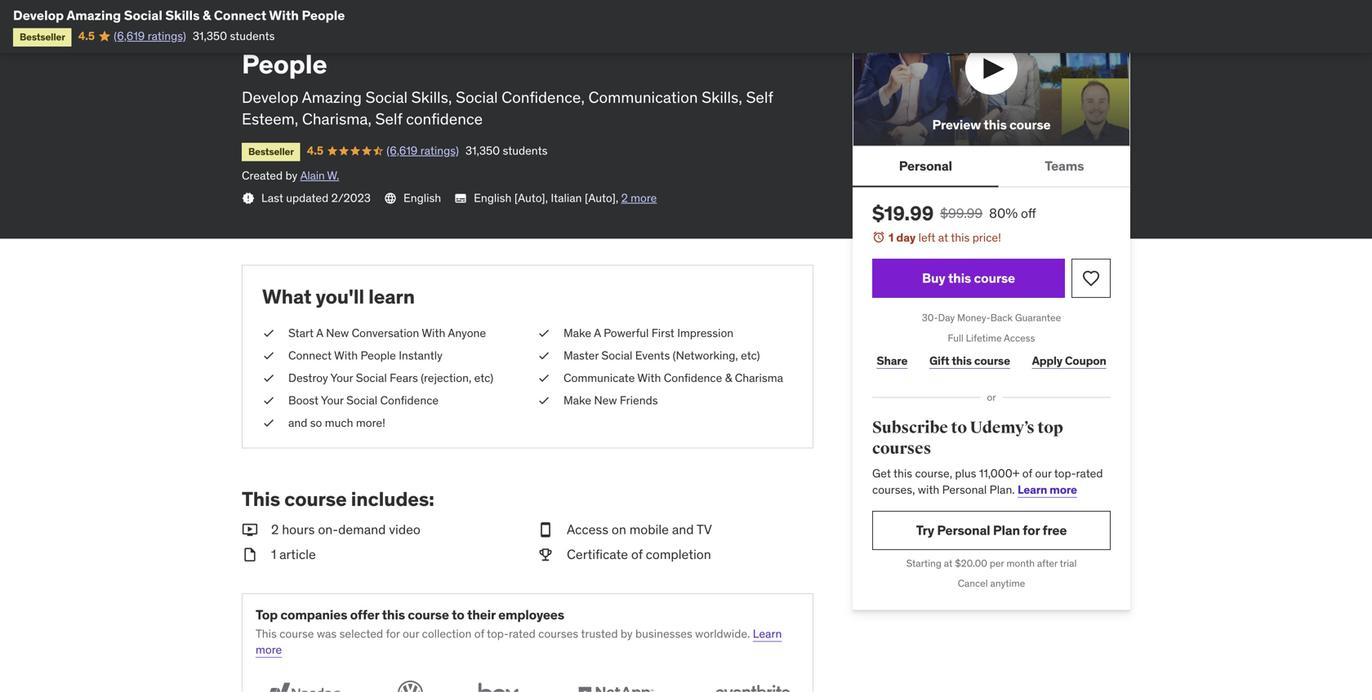 Task type: describe. For each thing, give the bounding box(es) containing it.
try
[[917, 522, 935, 539]]

tab list containing personal
[[853, 147, 1131, 187]]

charisma
[[735, 371, 784, 386]]

top
[[256, 607, 278, 624]]

1 article
[[271, 547, 316, 563]]

created by alain w.
[[242, 168, 339, 183]]

esteem,
[[242, 109, 299, 129]]

connect for develop amazing social skills & connect with people
[[214, 7, 267, 24]]

develop for develop amazing social skills & connect with people develop amazing social skills, social confidence, communication skills, self esteem, charisma, self confidence
[[242, 16, 342, 49]]

connect with people instantly
[[288, 348, 443, 363]]

skills for develop amazing social skills & connect with people
[[165, 7, 200, 24]]

$20.00
[[955, 558, 988, 570]]

you'll
[[316, 285, 364, 309]]

this course includes:
[[242, 487, 435, 512]]

article
[[280, 547, 316, 563]]

demand
[[338, 522, 386, 539]]

learn more for subscribe to udemy's top courses
[[1018, 483, 1078, 497]]

xsmall image for destroy
[[262, 371, 275, 387]]

trial
[[1060, 558, 1077, 570]]

selected
[[340, 627, 383, 642]]

this for preview
[[984, 116, 1007, 133]]

2 vertical spatial personal
[[938, 522, 991, 539]]

a for make
[[594, 326, 601, 341]]

0 horizontal spatial 31,350
[[193, 29, 227, 43]]

1 horizontal spatial confidence
[[664, 371, 723, 386]]

apply
[[1033, 354, 1063, 369]]

this for buy
[[949, 270, 972, 287]]

your for destroy
[[331, 371, 353, 386]]

$99.99
[[941, 205, 983, 222]]

develop for develop amazing social skills & connect with people
[[13, 7, 64, 24]]

0 horizontal spatial ratings)
[[148, 29, 186, 43]]

with
[[918, 483, 940, 497]]

access on mobile and tv
[[567, 522, 712, 539]]

rated inside get this course, plus 11,000+ of our top-rated courses, with personal plan.
[[1077, 467, 1103, 481]]

2 skills, from the left
[[702, 87, 743, 107]]

trusted
[[581, 627, 618, 642]]

impression
[[678, 326, 734, 341]]

1 horizontal spatial of
[[632, 547, 643, 563]]

your for boost
[[321, 394, 344, 408]]

2 horizontal spatial &
[[725, 371, 732, 386]]

conversation
[[352, 326, 419, 341]]

get this course, plus 11,000+ of our top-rated courses, with personal plan.
[[873, 467, 1103, 497]]

boost your social confidence
[[288, 394, 439, 408]]

,
[[616, 191, 619, 205]]

$19.99
[[873, 201, 934, 226]]

make new friends
[[564, 394, 658, 408]]

learn more link for subscribe to udemy's top courses
[[1018, 483, 1078, 497]]

1 vertical spatial for
[[386, 627, 400, 642]]

1 horizontal spatial and
[[672, 522, 694, 539]]

courses inside subscribe to udemy's top courses
[[873, 439, 932, 459]]

price!
[[973, 230, 1002, 245]]

apply coupon
[[1033, 354, 1107, 369]]

this for gift
[[952, 354, 972, 369]]

develop amazing social skills & connect with people develop amazing social skills, social confidence, communication skills, self esteem, charisma, self confidence
[[242, 16, 807, 129]]

make for make new friends
[[564, 394, 592, 408]]

udemy's
[[970, 418, 1035, 438]]

2/2023
[[331, 191, 371, 205]]

1 day left at this price!
[[889, 230, 1002, 245]]

lifetime
[[966, 332, 1002, 345]]

free
[[1043, 522, 1067, 539]]

this for this course was selected for our collection of top-rated courses trusted by businesses worldwide.
[[256, 627, 277, 642]]

learn more for top companies offer this course to their employees
[[256, 627, 782, 658]]

amazing for develop amazing social skills & connect with people develop amazing social skills, social confidence, communication skills, self esteem, charisma, self confidence
[[348, 16, 455, 49]]

1 horizontal spatial bestseller
[[248, 145, 294, 158]]

companies
[[281, 607, 347, 624]]

start
[[288, 326, 314, 341]]

volkswagen image
[[393, 678, 429, 693]]

so
[[310, 416, 322, 431]]

xsmall image for and
[[262, 416, 275, 432]]

anytime
[[991, 578, 1026, 591]]

starting at $20.00 per month after trial cancel anytime
[[907, 558, 1077, 591]]

1 vertical spatial confidence
[[380, 394, 439, 408]]

left
[[919, 230, 936, 245]]

learn for subscribe to udemy's top courses
[[1018, 483, 1048, 497]]

events
[[636, 348, 670, 363]]

buy
[[923, 270, 946, 287]]

employees
[[499, 607, 565, 624]]

1 vertical spatial 4.5
[[307, 143, 324, 158]]

& for develop amazing social skills & connect with people develop amazing social skills, social confidence, communication skills, self esteem, charisma, self confidence
[[616, 16, 633, 49]]

1 horizontal spatial ratings)
[[421, 143, 459, 158]]

make for make a powerful first impression
[[564, 326, 592, 341]]

people for develop amazing social skills & connect with people develop amazing social skills, social confidence, communication skills, self esteem, charisma, self confidence
[[242, 48, 327, 80]]

xsmall image for connect
[[262, 348, 275, 364]]

0 vertical spatial by
[[286, 168, 298, 183]]

friends
[[620, 394, 658, 408]]

0 horizontal spatial students
[[230, 29, 275, 43]]

small image for 2
[[242, 521, 258, 540]]

hours
[[282, 522, 315, 539]]

this course was selected for our collection of top-rated courses trusted by businesses worldwide.
[[256, 627, 750, 642]]

gift this course link
[[926, 345, 1015, 378]]

11,000+
[[980, 467, 1020, 481]]

confidence,
[[502, 87, 585, 107]]

0 horizontal spatial self
[[375, 109, 402, 129]]

plus
[[956, 467, 977, 481]]

30-day money-back guarantee full lifetime access
[[922, 312, 1062, 345]]

with inside develop amazing social skills & connect with people develop amazing social skills, social confidence, communication skills, self esteem, charisma, self confidence
[[748, 16, 807, 49]]

more for top companies offer this course to their employees
[[256, 643, 282, 658]]

1 vertical spatial (6,619
[[387, 143, 418, 158]]

access inside 30-day money-back guarantee full lifetime access
[[1004, 332, 1036, 345]]

0 vertical spatial (6,619
[[114, 29, 145, 43]]

preview this course
[[933, 116, 1051, 133]]

last
[[261, 191, 283, 205]]

try personal plan for free
[[917, 522, 1067, 539]]

collection
[[422, 627, 472, 642]]

what you'll learn
[[262, 285, 415, 309]]

coupon
[[1065, 354, 1107, 369]]

teams
[[1045, 158, 1085, 174]]

small image for certificate
[[538, 546, 554, 565]]

nasdaq image
[[256, 678, 350, 693]]

back
[[991, 312, 1013, 324]]

what
[[262, 285, 312, 309]]

2 vertical spatial people
[[361, 348, 396, 363]]

plan
[[994, 522, 1021, 539]]

1 vertical spatial courses
[[539, 627, 579, 642]]

xsmall image for make
[[538, 326, 551, 342]]

english for english
[[404, 191, 441, 205]]

1 horizontal spatial (6,619 ratings)
[[387, 143, 459, 158]]

course language image
[[384, 192, 397, 205]]

course inside "buy this course" button
[[974, 270, 1016, 287]]

businesses
[[636, 627, 693, 642]]

xsmall image for make
[[538, 393, 551, 409]]

0 vertical spatial 2
[[621, 191, 628, 205]]

start a new conversation with anyone
[[288, 326, 486, 341]]

a for start
[[316, 326, 323, 341]]

more!
[[356, 416, 386, 431]]

alain w. link
[[300, 168, 339, 183]]

subscribe to udemy's top courses
[[873, 418, 1064, 459]]

get
[[873, 467, 891, 481]]

$19.99 $99.99 80% off
[[873, 201, 1037, 226]]

0 vertical spatial at
[[939, 230, 949, 245]]

master social events (networking, etc)
[[564, 348, 760, 363]]

1 vertical spatial access
[[567, 522, 609, 539]]

course,
[[916, 467, 953, 481]]

0 vertical spatial etc)
[[741, 348, 760, 363]]

small image for access on mobile and tv
[[538, 521, 554, 540]]

netapp image
[[569, 678, 663, 693]]

confidence
[[406, 109, 483, 129]]

1 vertical spatial new
[[594, 394, 617, 408]]

0 horizontal spatial our
[[403, 627, 419, 642]]

month
[[1007, 558, 1035, 570]]

alarm image
[[873, 231, 886, 244]]

make a powerful first impression
[[564, 326, 734, 341]]

develop amazing social skills & connect with people
[[13, 7, 345, 24]]

created
[[242, 168, 283, 183]]

1 for 1 article
[[271, 547, 276, 563]]

2 more button
[[621, 190, 657, 206]]

0 horizontal spatial bestseller
[[20, 31, 65, 43]]

tv
[[697, 522, 712, 539]]

30-
[[922, 312, 939, 324]]

[auto], italian
[[515, 191, 582, 205]]



Task type: locate. For each thing, give the bounding box(es) containing it.
learn inside learn more
[[753, 627, 782, 642]]

xsmall image for master
[[538, 348, 551, 364]]

plan.
[[990, 483, 1015, 497]]

this inside get this course, plus 11,000+ of our top-rated courses, with personal plan.
[[894, 467, 913, 481]]

0 horizontal spatial to
[[452, 607, 465, 624]]

this down top
[[256, 627, 277, 642]]

0 horizontal spatial learn more link
[[256, 627, 782, 658]]

1 horizontal spatial 2
[[621, 191, 628, 205]]

0 vertical spatial top-
[[1055, 467, 1077, 481]]

access
[[1004, 332, 1036, 345], [567, 522, 609, 539]]

full
[[948, 332, 964, 345]]

0 horizontal spatial 4.5
[[78, 29, 95, 43]]

1 vertical spatial learn more
[[256, 627, 782, 658]]

learn more link up free
[[1018, 483, 1078, 497]]

0 vertical spatial (6,619 ratings)
[[114, 29, 186, 43]]

your up the "boost your social confidence"
[[331, 371, 353, 386]]

1 vertical spatial top-
[[487, 627, 509, 642]]

more for subscribe to udemy's top courses
[[1050, 483, 1078, 497]]

course up 'back'
[[974, 270, 1016, 287]]

to inside subscribe to udemy's top courses
[[951, 418, 967, 438]]

by
[[286, 168, 298, 183], [621, 627, 633, 642]]

1 horizontal spatial more
[[631, 191, 657, 205]]

destroy your social fears (rejection, etc)
[[288, 371, 494, 386]]

learn more link down employees
[[256, 627, 782, 658]]

more up free
[[1050, 483, 1078, 497]]

1 horizontal spatial for
[[1023, 522, 1040, 539]]

1 vertical spatial small image
[[538, 546, 554, 565]]

1 vertical spatial self
[[375, 109, 402, 129]]

skills
[[165, 7, 200, 24], [543, 16, 611, 49]]

2 english from the left
[[474, 191, 512, 205]]

this right offer
[[382, 607, 405, 624]]

0 vertical spatial for
[[1023, 522, 1040, 539]]

access up certificate
[[567, 522, 609, 539]]

1 vertical spatial 1
[[271, 547, 276, 563]]

more right , on the top of page
[[631, 191, 657, 205]]

top- down their
[[487, 627, 509, 642]]

1 horizontal spatial small image
[[538, 521, 554, 540]]

this for this course includes:
[[242, 487, 280, 512]]

learn more down employees
[[256, 627, 782, 658]]

at inside starting at $20.00 per month after trial cancel anytime
[[944, 558, 953, 570]]

box image
[[471, 678, 526, 693]]

0 horizontal spatial skills
[[165, 7, 200, 24]]

courses down employees
[[539, 627, 579, 642]]

0 vertical spatial of
[[1023, 467, 1033, 481]]

2 left hours
[[271, 522, 279, 539]]

& for develop amazing social skills & connect with people
[[203, 7, 211, 24]]

powerful
[[604, 326, 649, 341]]

closed captions image
[[454, 192, 468, 205]]

bestseller
[[20, 31, 65, 43], [248, 145, 294, 158]]

31,350 students
[[193, 29, 275, 43], [466, 143, 548, 158]]

small image
[[242, 521, 258, 540], [538, 546, 554, 565]]

was
[[317, 627, 337, 642]]

0 vertical spatial and
[[288, 416, 308, 431]]

connect for develop amazing social skills & connect with people develop amazing social skills, social confidence, communication skills, self esteem, charisma, self confidence
[[639, 16, 742, 49]]

confidence
[[664, 371, 723, 386], [380, 394, 439, 408]]

rated
[[1077, 467, 1103, 481], [509, 627, 536, 642]]

by right trusted
[[621, 627, 633, 642]]

this for get
[[894, 467, 913, 481]]

course up 'teams'
[[1010, 116, 1051, 133]]

xsmall image right anyone
[[538, 326, 551, 342]]

0 vertical spatial students
[[230, 29, 275, 43]]

0 horizontal spatial connect
[[214, 7, 267, 24]]

0 horizontal spatial english
[[404, 191, 441, 205]]

2 a from the left
[[594, 326, 601, 341]]

this right buy
[[949, 270, 972, 287]]

fears
[[390, 371, 418, 386]]

0 vertical spatial new
[[326, 326, 349, 341]]

this up courses,
[[894, 467, 913, 481]]

buy this course button
[[873, 259, 1066, 298]]

xsmall image left so at the left of the page
[[262, 416, 275, 432]]

learn more link for top companies offer this course to their employees
[[256, 627, 782, 658]]

eventbrite image
[[706, 678, 800, 693]]

1 horizontal spatial 31,350
[[466, 143, 500, 158]]

1 vertical spatial 31,350 students
[[466, 143, 548, 158]]

small image
[[538, 521, 554, 540], [242, 546, 258, 565]]

skills, right the communication
[[702, 87, 743, 107]]

for left free
[[1023, 522, 1040, 539]]

0 vertical spatial small image
[[538, 521, 554, 540]]

small image left hours
[[242, 521, 258, 540]]

self
[[746, 87, 773, 107], [375, 109, 402, 129]]

0 vertical spatial 4.5
[[78, 29, 95, 43]]

our down top companies offer this course to their employees
[[403, 627, 419, 642]]

guarantee
[[1016, 312, 1062, 324]]

1 english from the left
[[404, 191, 441, 205]]

more down top
[[256, 643, 282, 658]]

for down top companies offer this course to their employees
[[386, 627, 400, 642]]

and left "tv"
[[672, 522, 694, 539]]

skills, up confidence
[[412, 87, 452, 107]]

0 horizontal spatial confidence
[[380, 394, 439, 408]]

ratings) down develop amazing social skills & connect with people
[[148, 29, 186, 43]]

0 horizontal spatial skills,
[[412, 87, 452, 107]]

2 right , on the top of page
[[621, 191, 628, 205]]

personal button
[[853, 147, 999, 186]]

0 vertical spatial 1
[[889, 230, 894, 245]]

by left alain
[[286, 168, 298, 183]]

0 vertical spatial 31,350 students
[[193, 29, 275, 43]]

2 hours on-demand video
[[271, 522, 421, 539]]

1 horizontal spatial students
[[503, 143, 548, 158]]

(6,619 ratings) down develop amazing social skills & connect with people
[[114, 29, 186, 43]]

1 horizontal spatial self
[[746, 87, 773, 107]]

1 vertical spatial by
[[621, 627, 633, 642]]

0 horizontal spatial 31,350 students
[[193, 29, 275, 43]]

1 horizontal spatial (6,619
[[387, 143, 418, 158]]

course inside gift this course link
[[975, 354, 1011, 369]]

1 right alarm icon
[[889, 230, 894, 245]]

first
[[652, 326, 675, 341]]

& inside develop amazing social skills & connect with people develop amazing social skills, social confidence, communication skills, self esteem, charisma, self confidence
[[616, 16, 633, 49]]

much
[[325, 416, 353, 431]]

0 vertical spatial learn more
[[1018, 483, 1078, 497]]

anyone
[[448, 326, 486, 341]]

to up collection
[[452, 607, 465, 624]]

0 vertical spatial to
[[951, 418, 967, 438]]

2 make from the top
[[564, 394, 592, 408]]

1 vertical spatial 31,350
[[466, 143, 500, 158]]

xsmall image for communicate
[[538, 371, 551, 387]]

xsmall image left start
[[262, 326, 275, 342]]

mobile
[[630, 522, 669, 539]]

your up and so much more!
[[321, 394, 344, 408]]

master
[[564, 348, 599, 363]]

xsmall image for start
[[262, 326, 275, 342]]

our right 11,000+
[[1036, 467, 1052, 481]]

1 vertical spatial of
[[632, 547, 643, 563]]

top- inside get this course, plus 11,000+ of our top-rated courses, with personal plan.
[[1055, 467, 1077, 481]]

0 vertical spatial our
[[1036, 467, 1052, 481]]

top- down top
[[1055, 467, 1077, 481]]

access down 'back'
[[1004, 332, 1036, 345]]

of inside get this course, plus 11,000+ of our top-rated courses, with personal plan.
[[1023, 467, 1033, 481]]

confidence down fears
[[380, 394, 439, 408]]

31,350 students up [auto], italian
[[466, 143, 548, 158]]

1 horizontal spatial english
[[474, 191, 512, 205]]

buy this course
[[923, 270, 1016, 287]]

money-
[[958, 312, 991, 324]]

0 vertical spatial access
[[1004, 332, 1036, 345]]

at
[[939, 230, 949, 245], [944, 558, 953, 570]]

[auto]
[[585, 191, 616, 205]]

1 horizontal spatial to
[[951, 418, 967, 438]]

31,350 down develop amazing social skills & connect with people
[[193, 29, 227, 43]]

0 horizontal spatial a
[[316, 326, 323, 341]]

courses down subscribe at the right bottom
[[873, 439, 932, 459]]

of down their
[[475, 627, 485, 642]]

0 vertical spatial personal
[[899, 158, 953, 174]]

1 horizontal spatial new
[[594, 394, 617, 408]]

0 horizontal spatial new
[[326, 326, 349, 341]]

cancel
[[958, 578, 988, 591]]

1 a from the left
[[316, 326, 323, 341]]

make up master
[[564, 326, 592, 341]]

0 horizontal spatial learn more
[[256, 627, 782, 658]]

certificate of completion
[[567, 547, 712, 563]]

on
[[612, 522, 627, 539]]

and so much more!
[[288, 416, 386, 431]]

video
[[389, 522, 421, 539]]

1 horizontal spatial our
[[1036, 467, 1052, 481]]

learn right worldwide.
[[753, 627, 782, 642]]

small image for 1 article
[[242, 546, 258, 565]]

courses
[[873, 439, 932, 459], [539, 627, 579, 642]]

amazing for develop amazing social skills & connect with people
[[67, 7, 121, 24]]

this down $99.99
[[951, 230, 970, 245]]

1 horizontal spatial 1
[[889, 230, 894, 245]]

xsmall image left communicate
[[538, 371, 551, 387]]

this
[[242, 487, 280, 512], [256, 627, 277, 642]]

1 vertical spatial our
[[403, 627, 419, 642]]

personal
[[899, 158, 953, 174], [943, 483, 987, 497], [938, 522, 991, 539]]

31,350 down confidence
[[466, 143, 500, 158]]

preview
[[933, 116, 981, 133]]

(networking,
[[673, 348, 738, 363]]

includes:
[[351, 487, 435, 512]]

to
[[951, 418, 967, 438], [452, 607, 465, 624]]

0 horizontal spatial (6,619
[[114, 29, 145, 43]]

tab list
[[853, 147, 1131, 187]]

top companies offer this course to their employees
[[256, 607, 565, 624]]

1 horizontal spatial rated
[[1077, 467, 1103, 481]]

1 vertical spatial make
[[564, 394, 592, 408]]

xsmall image
[[242, 192, 255, 205], [262, 326, 275, 342], [262, 348, 275, 364], [538, 371, 551, 387], [538, 393, 551, 409]]

learn right plan.
[[1018, 483, 1048, 497]]

(6,619
[[114, 29, 145, 43], [387, 143, 418, 158]]

apply coupon button
[[1028, 345, 1111, 378]]

1 horizontal spatial learn
[[1018, 483, 1048, 497]]

ratings) down confidence
[[421, 143, 459, 158]]

xsmall image left make new friends at the bottom
[[538, 393, 551, 409]]

at right left at the right of page
[[939, 230, 949, 245]]

your
[[331, 371, 353, 386], [321, 394, 344, 408]]

1 left article
[[271, 547, 276, 563]]

wishlist image
[[1082, 269, 1101, 288]]

xsmall image for last
[[242, 192, 255, 205]]

xsmall image for boost
[[262, 393, 275, 409]]

2 vertical spatial more
[[256, 643, 282, 658]]

or
[[987, 392, 997, 404]]

0 horizontal spatial courses
[[539, 627, 579, 642]]

this up 1 article
[[242, 487, 280, 512]]

learn more up free
[[1018, 483, 1078, 497]]

alain
[[300, 168, 325, 183]]

(6,619 down develop amazing social skills & connect with people
[[114, 29, 145, 43]]

1 vertical spatial etc)
[[474, 371, 494, 386]]

worldwide.
[[696, 627, 750, 642]]

confidence down (networking,
[[664, 371, 723, 386]]

english [auto], italian [auto] , 2 more
[[474, 191, 657, 205]]

1 horizontal spatial courses
[[873, 439, 932, 459]]

small image left certificate
[[538, 546, 554, 565]]

a up master
[[594, 326, 601, 341]]

per
[[990, 558, 1005, 570]]

this right gift
[[952, 354, 972, 369]]

learn for top companies offer this course to their employees
[[753, 627, 782, 642]]

0 vertical spatial learn more link
[[1018, 483, 1078, 497]]

1 vertical spatial 2
[[271, 522, 279, 539]]

1 vertical spatial to
[[452, 607, 465, 624]]

1 horizontal spatial a
[[594, 326, 601, 341]]

course
[[1010, 116, 1051, 133], [974, 270, 1016, 287], [975, 354, 1011, 369], [284, 487, 347, 512], [408, 607, 449, 624], [280, 627, 314, 642]]

course up on-
[[284, 487, 347, 512]]

course inside preview this course button
[[1010, 116, 1051, 133]]

people inside develop amazing social skills & connect with people develop amazing social skills, social confidence, communication skills, self esteem, charisma, self confidence
[[242, 48, 327, 80]]

skills,
[[412, 87, 452, 107], [702, 87, 743, 107]]

etc) right (rejection,
[[474, 371, 494, 386]]

course down the companies
[[280, 627, 314, 642]]

personal inside button
[[899, 158, 953, 174]]

2 horizontal spatial of
[[1023, 467, 1033, 481]]

1 skills, from the left
[[412, 87, 452, 107]]

offer
[[350, 607, 379, 624]]

boost
[[288, 394, 319, 408]]

english right course language icon
[[404, 191, 441, 205]]

1 vertical spatial (6,619 ratings)
[[387, 143, 459, 158]]

1 horizontal spatial skills
[[543, 16, 611, 49]]

top
[[1038, 418, 1064, 438]]

small image left on
[[538, 521, 554, 540]]

0 horizontal spatial top-
[[487, 627, 509, 642]]

people for develop amazing social skills & connect with people
[[302, 7, 345, 24]]

students up [auto], italian
[[503, 143, 548, 158]]

english for english [auto], italian [auto] , 2 more
[[474, 191, 512, 205]]

0 vertical spatial confidence
[[664, 371, 723, 386]]

1 horizontal spatial by
[[621, 627, 633, 642]]

our
[[1036, 467, 1052, 481], [403, 627, 419, 642]]

to left udemy's
[[951, 418, 967, 438]]

1 vertical spatial rated
[[509, 627, 536, 642]]

1 vertical spatial personal
[[943, 483, 987, 497]]

80%
[[990, 205, 1018, 222]]

english
[[404, 191, 441, 205], [474, 191, 512, 205]]

small image left 1 article
[[242, 546, 258, 565]]

skills inside develop amazing social skills & connect with people develop amazing social skills, social confidence, communication skills, self esteem, charisma, self confidence
[[543, 16, 611, 49]]

personal down preview
[[899, 158, 953, 174]]

new up connect with people instantly
[[326, 326, 349, 341]]

0 horizontal spatial learn
[[753, 627, 782, 642]]

1 horizontal spatial learn more link
[[1018, 483, 1078, 497]]

1 vertical spatial at
[[944, 558, 953, 570]]

xsmall image left last
[[242, 192, 255, 205]]

1 for 1 day left at this price!
[[889, 230, 894, 245]]

make down communicate
[[564, 394, 592, 408]]

1 vertical spatial this
[[256, 627, 277, 642]]

31,350
[[193, 29, 227, 43], [466, 143, 500, 158]]

skills for develop amazing social skills & connect with people develop amazing social skills, social confidence, communication skills, self esteem, charisma, self confidence
[[543, 16, 611, 49]]

xsmall image left boost
[[262, 393, 275, 409]]

people
[[302, 7, 345, 24], [242, 48, 327, 80], [361, 348, 396, 363]]

our inside get this course, plus 11,000+ of our top-rated courses, with personal plan.
[[1036, 467, 1052, 481]]

connect
[[214, 7, 267, 24], [639, 16, 742, 49], [288, 348, 332, 363]]

xsmall image left master
[[538, 348, 551, 364]]

more
[[631, 191, 657, 205], [1050, 483, 1078, 497], [256, 643, 282, 658]]

0 horizontal spatial rated
[[509, 627, 536, 642]]

0 horizontal spatial by
[[286, 168, 298, 183]]

new down communicate
[[594, 394, 617, 408]]

of down "access on mobile and tv"
[[632, 547, 643, 563]]

1 vertical spatial learn
[[753, 627, 782, 642]]

at left $20.00
[[944, 558, 953, 570]]

1 horizontal spatial connect
[[288, 348, 332, 363]]

0 horizontal spatial 2
[[271, 522, 279, 539]]

(6,619 up course language icon
[[387, 143, 418, 158]]

completion
[[646, 547, 712, 563]]

0 vertical spatial small image
[[242, 521, 258, 540]]

course down 'lifetime'
[[975, 354, 1011, 369]]

0 vertical spatial more
[[631, 191, 657, 205]]

connect inside develop amazing social skills & connect with people develop amazing social skills, social confidence, communication skills, self esteem, charisma, self confidence
[[639, 16, 742, 49]]

0 vertical spatial people
[[302, 7, 345, 24]]

0 vertical spatial make
[[564, 326, 592, 341]]

day
[[939, 312, 955, 324]]

1 horizontal spatial etc)
[[741, 348, 760, 363]]

share
[[877, 354, 908, 369]]

1 make from the top
[[564, 326, 592, 341]]

xsmall image
[[538, 326, 551, 342], [538, 348, 551, 364], [262, 371, 275, 387], [262, 393, 275, 409], [262, 416, 275, 432]]

gift
[[930, 354, 950, 369]]

updated
[[286, 191, 329, 205]]

2 horizontal spatial more
[[1050, 483, 1078, 497]]

4.5
[[78, 29, 95, 43], [307, 143, 324, 158]]

1
[[889, 230, 894, 245], [271, 547, 276, 563]]

personal up $20.00
[[938, 522, 991, 539]]

xsmall image down what
[[262, 348, 275, 364]]

top-
[[1055, 467, 1077, 481], [487, 627, 509, 642]]

personal down plus
[[943, 483, 987, 497]]

destroy
[[288, 371, 328, 386]]

0 horizontal spatial and
[[288, 416, 308, 431]]

(6,619 ratings) down confidence
[[387, 143, 459, 158]]

1 horizontal spatial skills,
[[702, 87, 743, 107]]

try personal plan for free link
[[873, 511, 1111, 551]]

xsmall image left destroy
[[262, 371, 275, 387]]

english right closed captions image
[[474, 191, 512, 205]]

students down develop amazing social skills & connect with people
[[230, 29, 275, 43]]

this right preview
[[984, 116, 1007, 133]]

course up collection
[[408, 607, 449, 624]]

1 vertical spatial small image
[[242, 546, 258, 565]]

a right start
[[316, 326, 323, 341]]

and left so at the left of the page
[[288, 416, 308, 431]]

learn more
[[1018, 483, 1078, 497], [256, 627, 782, 658]]

teams button
[[999, 147, 1131, 186]]

of right 11,000+
[[1023, 467, 1033, 481]]

2 vertical spatial of
[[475, 627, 485, 642]]

31,350 students down develop amazing social skills & connect with people
[[193, 29, 275, 43]]

etc) up charisma
[[741, 348, 760, 363]]

personal inside get this course, plus 11,000+ of our top-rated courses, with personal plan.
[[943, 483, 987, 497]]

of
[[1023, 467, 1033, 481], [632, 547, 643, 563], [475, 627, 485, 642]]



Task type: vqa. For each thing, say whether or not it's contained in the screenshot.
the leftmost 'a'
yes



